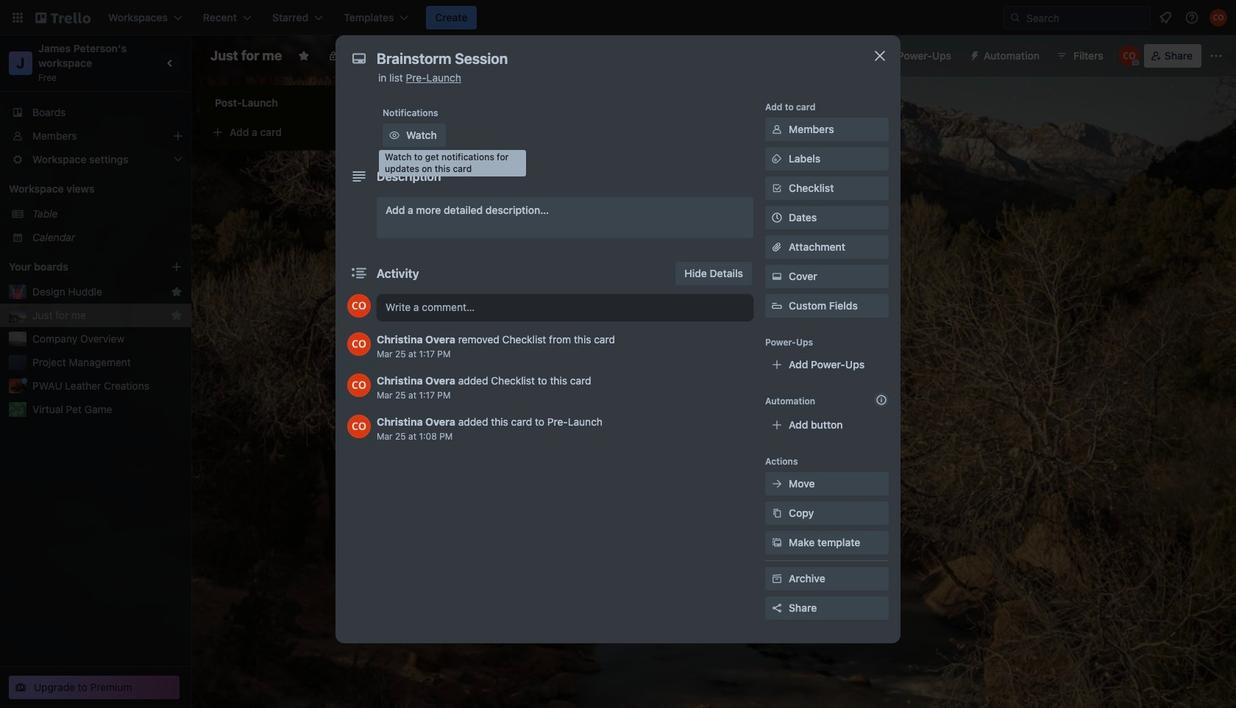 Task type: vqa. For each thing, say whether or not it's contained in the screenshot.
text box
yes



Task type: describe. For each thing, give the bounding box(es) containing it.
4 sm image from the top
[[770, 477, 784, 491]]

create from template… image
[[586, 193, 597, 205]]

1 starred icon image from the top
[[171, 286, 182, 298]]

2 starred icon image from the top
[[171, 310, 182, 322]]

star or unstar board image
[[298, 50, 310, 62]]

Write a comment text field
[[377, 294, 753, 321]]

primary element
[[0, 0, 1236, 35]]

Board name text field
[[203, 44, 289, 68]]

1 sm image from the top
[[770, 122, 784, 137]]

your boards with 6 items element
[[9, 258, 149, 276]]

2 sm image from the top
[[770, 152, 784, 166]]

1 christina overa (christinaovera) image from the top
[[347, 294, 371, 318]]



Task type: locate. For each thing, give the bounding box(es) containing it.
3 sm image from the top
[[770, 269, 784, 284]]

0 notifications image
[[1157, 9, 1174, 26]]

None text field
[[369, 46, 855, 72]]

search image
[[1009, 12, 1021, 24]]

show menu image
[[1209, 49, 1224, 63]]

5 sm image from the top
[[770, 536, 784, 550]]

sm image
[[770, 122, 784, 137], [770, 152, 784, 166], [770, 269, 784, 284], [770, 477, 784, 491], [770, 536, 784, 550]]

0 vertical spatial christina overa (christinaovera) image
[[347, 294, 371, 318]]

0 vertical spatial starred icon image
[[171, 286, 182, 298]]

christina overa (christinaovera) image
[[347, 294, 371, 318], [347, 374, 371, 397]]

christina overa (christinaovera) image
[[1210, 9, 1227, 26], [1119, 46, 1140, 66], [347, 333, 371, 356], [347, 415, 371, 439]]

close dialog image
[[871, 47, 889, 65]]

customize views image
[[461, 49, 476, 63]]

Search field
[[1021, 7, 1150, 28]]

create from template… image
[[377, 127, 388, 138]]

1 vertical spatial christina overa (christinaovera) image
[[347, 374, 371, 397]]

add board image
[[171, 261, 182, 273]]

2 christina overa (christinaovera) image from the top
[[347, 374, 371, 397]]

starred icon image
[[171, 286, 182, 298], [171, 310, 182, 322]]

open information menu image
[[1185, 10, 1199, 25]]

1 vertical spatial starred icon image
[[171, 310, 182, 322]]

sm image
[[963, 44, 984, 65], [387, 128, 402, 143], [770, 506, 784, 521], [770, 572, 784, 586]]



